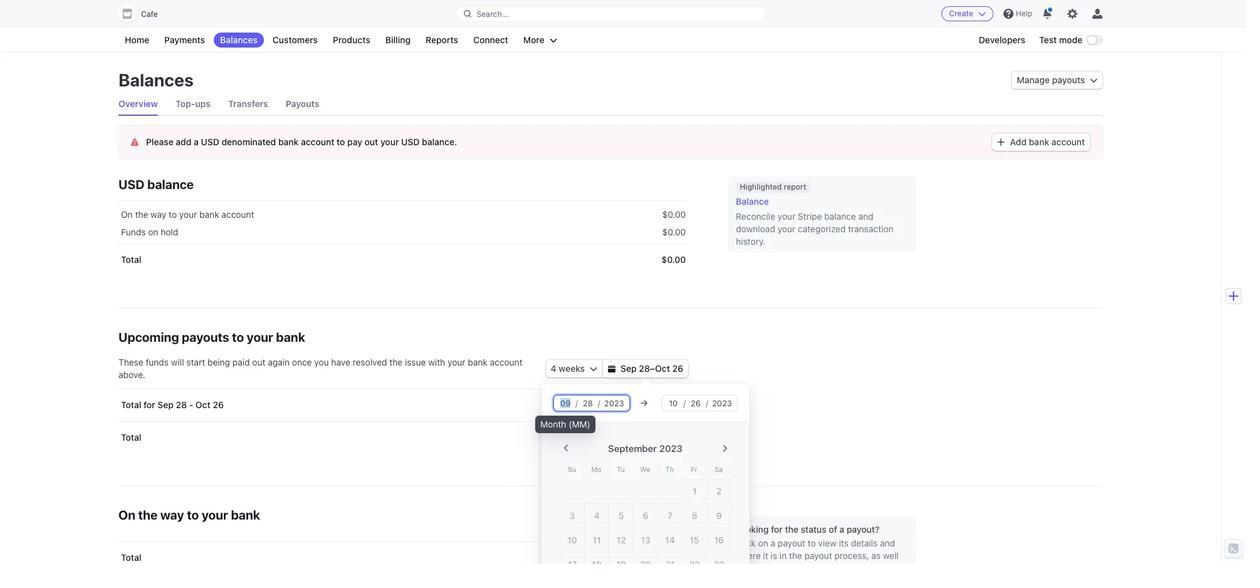 Task type: locate. For each thing, give the bounding box(es) containing it.
svg image inside manage payouts popup button
[[1090, 77, 1098, 84]]

1 vertical spatial way
[[160, 509, 184, 523]]

a right of
[[840, 525, 845, 535]]

top-ups
[[176, 98, 211, 109]]

usd right add
[[201, 136, 219, 147]]

and inside highlighted report balance reconcile your stripe balance and download your categorized transaction history.
[[859, 211, 874, 222]]

please add a usd denominated bank account to pay out your usd balance.
[[146, 136, 457, 147]]

0 horizontal spatial a
[[194, 136, 199, 147]]

total for sep 28 - oct 26
[[121, 400, 224, 411]]

0 horizontal spatial usd
[[119, 177, 145, 192]]

1 vertical spatial 28
[[176, 400, 187, 411]]

0 horizontal spatial for
[[144, 400, 155, 411]]

manage
[[1017, 75, 1050, 85]]

total
[[121, 255, 141, 265], [121, 400, 141, 411], [121, 433, 141, 443], [121, 553, 141, 564]]

day text field up )
[[578, 396, 598, 411]]

3 row from the top
[[119, 244, 689, 277]]

day text field left year text field
[[686, 396, 706, 411]]

of
[[829, 525, 837, 535]]

for
[[144, 400, 155, 411], [771, 525, 783, 535]]

svg image for 4 weeks
[[590, 366, 598, 373]]

in
[[780, 551, 787, 562]]

mode
[[1059, 34, 1083, 45]]

payments link
[[158, 33, 211, 48]]

on inside row
[[121, 209, 133, 220]]

28 left -
[[176, 400, 187, 411]]

balance up categorized
[[825, 211, 856, 222]]

customers
[[273, 34, 318, 45]]

16 button
[[707, 529, 732, 554]]

oct right -
[[196, 400, 211, 411]]

0 horizontal spatial month text field
[[556, 396, 576, 411]]

0 vertical spatial on
[[121, 209, 133, 220]]

$0.00 for row containing total for
[[662, 400, 686, 411]]

4 row from the top
[[119, 389, 689, 422]]

1 vertical spatial balance
[[825, 211, 856, 222]]

and up "well"
[[880, 539, 895, 549]]

payouts up start
[[182, 330, 229, 345]]

way inside row
[[151, 209, 166, 220]]

0 vertical spatial out
[[365, 136, 378, 147]]

1 horizontal spatial day text field
[[686, 396, 706, 411]]

usd
[[201, 136, 219, 147], [401, 136, 420, 147], [119, 177, 145, 192]]

please
[[146, 136, 174, 147]]

oct right svg icon
[[655, 364, 670, 374]]

1 horizontal spatial month text field
[[664, 396, 684, 411]]

svg image left add
[[998, 139, 1005, 146]]

a
[[194, 136, 199, 147], [840, 525, 845, 535], [771, 539, 776, 549]]

for inside row
[[144, 400, 155, 411]]

report
[[784, 182, 807, 192]]

15 button
[[682, 529, 707, 554]]

paid
[[233, 357, 250, 368]]

balance inside highlighted report balance reconcile your stripe balance and download your categorized transaction history.
[[825, 211, 856, 222]]

0 horizontal spatial 4
[[551, 364, 557, 374]]

out inside these funds will start being paid out again once you have resolved the issue with your bank account above.
[[252, 357, 266, 368]]

0 horizontal spatial sep
[[158, 400, 174, 411]]

Month text field
[[556, 396, 576, 411], [664, 396, 684, 411]]

1 vertical spatial sep
[[158, 400, 174, 411]]

payout
[[778, 539, 806, 549], [805, 551, 832, 562]]

balance up on the way to your bank account
[[147, 177, 194, 192]]

payout up "in"
[[778, 539, 806, 549]]

1 vertical spatial 26
[[213, 400, 224, 411]]

1 vertical spatial and
[[880, 539, 895, 549]]

month
[[540, 419, 566, 430]]

4 up 11
[[594, 511, 600, 522]]

Day text field
[[578, 396, 598, 411], [686, 396, 706, 411]]

for right looking
[[771, 525, 783, 535]]

7 button
[[658, 504, 683, 529]]

grid
[[119, 201, 689, 277], [119, 389, 689, 455]]

1 vertical spatial balances
[[119, 70, 194, 90]]

above.
[[119, 370, 145, 381]]

1 horizontal spatial and
[[880, 539, 895, 549]]

4 inside popup button
[[551, 364, 557, 374]]

1 horizontal spatial a
[[771, 539, 776, 549]]

1 grid from the top
[[119, 201, 689, 277]]

payouts inside popup button
[[1052, 75, 1085, 85]]

1 total from the top
[[121, 255, 141, 265]]

pay
[[347, 136, 362, 147]]

1 horizontal spatial 28
[[639, 364, 650, 374]]

customers link
[[266, 33, 324, 48]]

tab list
[[119, 93, 1103, 116]]

1 month text field from the left
[[556, 396, 576, 411]]

september 2023
[[608, 443, 683, 455]]

test
[[1040, 34, 1057, 45]]

2 horizontal spatial a
[[840, 525, 845, 535]]

2 vertical spatial a
[[771, 539, 776, 549]]

top-ups link
[[176, 93, 211, 115]]

payouts right manage
[[1052, 75, 1085, 85]]

26 right -
[[213, 400, 224, 411]]

2 day text field from the left
[[686, 396, 706, 411]]

0 vertical spatial 26
[[673, 364, 684, 374]]

a up 'is'
[[771, 539, 776, 549]]

usd left the balance.
[[401, 136, 420, 147]]

svg image for add bank account
[[998, 139, 1005, 146]]

add bank account button
[[993, 134, 1090, 151]]

month text field down sep 28 – oct 26
[[664, 396, 684, 411]]

0 vertical spatial and
[[859, 211, 874, 222]]

1 vertical spatial payouts
[[182, 330, 229, 345]]

1 vertical spatial 4
[[594, 511, 600, 522]]

1 horizontal spatial for
[[771, 525, 783, 535]]

on up it on the right
[[758, 539, 769, 549]]

september 2023 region
[[552, 433, 1116, 565]]

1 day text field from the left
[[578, 396, 598, 411]]

1 horizontal spatial payouts
[[1052, 75, 1085, 85]]

2 month text field from the left
[[664, 396, 684, 411]]

transfers
[[228, 98, 268, 109]]

balance
[[147, 177, 194, 192], [825, 211, 856, 222]]

is
[[771, 551, 777, 562]]

5 row from the top
[[119, 422, 689, 455]]

svg image
[[608, 366, 616, 373]]

1 vertical spatial grid
[[119, 389, 689, 455]]

tu
[[617, 466, 625, 474]]

0 vertical spatial oct
[[655, 364, 670, 374]]

on left hold
[[148, 227, 158, 238]]

1 horizontal spatial as
[[872, 551, 881, 562]]

payments
[[164, 34, 205, 45]]

6 row from the top
[[119, 542, 689, 565]]

your inside these funds will start being paid out again once you have resolved the issue with your bank account above.
[[448, 357, 466, 368]]

svg image left svg icon
[[590, 366, 598, 373]]

0 vertical spatial way
[[151, 209, 166, 220]]

5
[[619, 511, 624, 522]]

test mode
[[1040, 34, 1083, 45]]

2 / from the left
[[598, 399, 601, 409]]

row containing on the way to your bank account
[[119, 201, 689, 226]]

0 horizontal spatial oct
[[196, 400, 211, 411]]

as up 'any'
[[872, 551, 881, 562]]

0 vertical spatial 28
[[639, 364, 650, 374]]

4 left weeks
[[551, 364, 557, 374]]

26 right –
[[673, 364, 684, 374]]

for for sep
[[144, 400, 155, 411]]

upcoming payouts to your bank
[[119, 330, 305, 345]]

1 row from the top
[[119, 201, 689, 226]]

28 right svg icon
[[639, 364, 650, 374]]

svg image inside add bank account button
[[998, 139, 1005, 146]]

1 horizontal spatial balance
[[825, 211, 856, 222]]

row
[[119, 201, 689, 226], [119, 221, 689, 244], [119, 244, 689, 277], [119, 389, 689, 422], [119, 422, 689, 455], [119, 542, 689, 565]]

1 vertical spatial payout
[[805, 551, 832, 562]]

to inside row
[[169, 209, 177, 220]]

2 grid from the top
[[119, 389, 689, 455]]

on
[[121, 209, 133, 220], [119, 509, 135, 523]]

2
[[716, 487, 722, 497]]

upcoming
[[119, 330, 179, 345]]

0 horizontal spatial out
[[252, 357, 266, 368]]

sep right svg icon
[[621, 364, 637, 374]]

0 horizontal spatial as
[[736, 564, 745, 565]]

1 vertical spatial on
[[119, 509, 135, 523]]

3 button
[[560, 504, 585, 529]]

and up transaction
[[859, 211, 874, 222]]

0 horizontal spatial and
[[859, 211, 874, 222]]

to
[[337, 136, 345, 147], [169, 209, 177, 220], [232, 330, 244, 345], [187, 509, 199, 523], [808, 539, 816, 549], [796, 564, 804, 565]]

for down above.
[[144, 400, 155, 411]]

svg image
[[1090, 77, 1098, 84], [131, 138, 139, 146], [998, 139, 1005, 146], [590, 366, 598, 373]]

bank inside button
[[1029, 137, 1050, 147]]

usd up the funds at the left of the page
[[119, 177, 145, 192]]

1 vertical spatial on
[[758, 539, 769, 549]]

out right paid
[[252, 357, 266, 368]]

balances up overview
[[119, 70, 194, 90]]

month text field up month ( mm )
[[556, 396, 576, 411]]

as down where
[[736, 564, 745, 565]]

4 inside button
[[594, 511, 600, 522]]

for inside "looking for the status of a payout? click on a payout to view its details and where it is in the payout process, as well as information to help resolve any issues."
[[771, 525, 783, 535]]

1 horizontal spatial sep
[[621, 364, 637, 374]]

0 vertical spatial payouts
[[1052, 75, 1085, 85]]

1 horizontal spatial balances
[[220, 34, 258, 45]]

26
[[673, 364, 684, 374], [213, 400, 224, 411]]

cafe
[[141, 9, 158, 19]]

more button
[[517, 33, 563, 48]]

0 vertical spatial for
[[144, 400, 155, 411]]

out
[[365, 136, 378, 147], [252, 357, 266, 368]]

1 horizontal spatial usd
[[201, 136, 219, 147]]

these funds will start being paid out again once you have resolved the issue with your bank account above.
[[119, 357, 523, 381]]

details
[[851, 539, 878, 549]]

balances right payments
[[220, 34, 258, 45]]

svg image right manage payouts
[[1090, 77, 1098, 84]]

reports link
[[419, 33, 465, 48]]

highlighted
[[740, 182, 782, 192]]

a right add
[[194, 136, 199, 147]]

2 row from the top
[[119, 221, 689, 244]]

1 horizontal spatial 4
[[594, 511, 600, 522]]

will
[[171, 357, 184, 368]]

tooltip
[[535, 416, 596, 434]]

2 button
[[707, 480, 732, 505]]

svg image inside 4 weeks popup button
[[590, 366, 598, 373]]

1 vertical spatial oct
[[196, 400, 211, 411]]

with
[[428, 357, 445, 368]]

1 vertical spatial a
[[840, 525, 845, 535]]

row containing total for
[[119, 389, 689, 422]]

$0.00 for sixth row
[[662, 553, 686, 564]]

1 vertical spatial as
[[736, 564, 745, 565]]

where
[[736, 551, 761, 562]]

information
[[748, 564, 794, 565]]

–
[[650, 364, 655, 374]]

13 button
[[633, 529, 658, 554]]

1 horizontal spatial on
[[758, 539, 769, 549]]

for for the
[[771, 525, 783, 535]]

reports
[[426, 34, 458, 45]]

grid containing total for
[[119, 389, 689, 455]]

0 horizontal spatial day text field
[[578, 396, 598, 411]]

6 button
[[633, 504, 658, 529]]

sep inside grid
[[158, 400, 174, 411]]

move backward to switch to the previous month. image
[[556, 438, 577, 460]]

9
[[716, 511, 722, 522]]

out right pay
[[365, 136, 378, 147]]

account inside button
[[1052, 137, 1085, 147]]

0 vertical spatial 4
[[551, 364, 557, 374]]

4 for 4
[[594, 511, 600, 522]]

payout up help on the bottom right of the page
[[805, 551, 832, 562]]

0 horizontal spatial 28
[[176, 400, 187, 411]]

the inside these funds will start being paid out again once you have resolved the issue with your bank account above.
[[390, 357, 403, 368]]

1 vertical spatial for
[[771, 525, 783, 535]]

11 button
[[584, 529, 609, 554]]

looking for the status of a payout? click on a payout to view its details and where it is in the payout process, as well as information to help resolve any issues.
[[736, 525, 903, 565]]

it
[[763, 551, 768, 562]]

overview
[[119, 98, 158, 109]]

0 vertical spatial on
[[148, 227, 158, 238]]

sep left -
[[158, 400, 174, 411]]

0 horizontal spatial payouts
[[182, 330, 229, 345]]

0 vertical spatial balance
[[147, 177, 194, 192]]

1 vertical spatial out
[[252, 357, 266, 368]]

0 horizontal spatial on
[[148, 227, 158, 238]]

0 vertical spatial grid
[[119, 201, 689, 277]]

ups
[[195, 98, 211, 109]]

3 / from the left
[[684, 399, 686, 409]]

tooltip containing month
[[535, 416, 596, 434]]

any
[[858, 564, 872, 565]]



Task type: vqa. For each thing, say whether or not it's contained in the screenshot.
the right CONNECTED ACCOUNTS
no



Task type: describe. For each thing, give the bounding box(es) containing it.
on inside grid
[[148, 227, 158, 238]]

sep 28 – oct 26
[[621, 364, 684, 374]]

0 horizontal spatial balances
[[119, 70, 194, 90]]

hold
[[161, 227, 178, 238]]

10 button
[[560, 529, 585, 554]]

month text field for year text box
[[556, 396, 576, 411]]

svg image for manage payouts
[[1090, 77, 1098, 84]]

9 button
[[707, 504, 732, 529]]

7
[[668, 511, 673, 522]]

payouts for manage
[[1052, 75, 1085, 85]]

0 horizontal spatial balance
[[147, 177, 194, 192]]

account inside row
[[222, 209, 254, 220]]

th
[[666, 466, 674, 474]]

add
[[1010, 137, 1027, 147]]

row containing funds on hold
[[119, 221, 689, 244]]

16
[[714, 535, 724, 546]]

on the way to your bank account
[[121, 209, 254, 220]]

2 total from the top
[[121, 400, 141, 411]]

have
[[331, 357, 350, 368]]

view
[[818, 539, 837, 549]]

fr
[[691, 466, 698, 474]]

overview link
[[119, 93, 158, 115]]

products link
[[327, 33, 377, 48]]

8
[[692, 511, 698, 522]]

being
[[208, 357, 230, 368]]

12
[[617, 535, 626, 546]]

1
[[693, 487, 697, 497]]

0 horizontal spatial 26
[[213, 400, 224, 411]]

Year text field
[[709, 396, 736, 411]]

we
[[640, 466, 651, 474]]

15
[[690, 535, 700, 546]]

on for on the way to your bank account
[[121, 209, 133, 220]]

4 for 4 weeks
[[551, 364, 557, 374]]

help button
[[999, 4, 1038, 24]]

and inside "looking for the status of a payout? click on a payout to view its details and where it is in the payout process, as well as information to help resolve any issues."
[[880, 539, 895, 549]]

day text field for month text box associated with year text box
[[578, 396, 598, 411]]

create
[[949, 9, 974, 18]]

start
[[186, 357, 205, 368]]

issues.
[[875, 564, 903, 565]]

tab list containing overview
[[119, 93, 1103, 116]]

way for on the way to your bank
[[160, 509, 184, 523]]

8 button
[[682, 504, 707, 529]]

september
[[608, 443, 657, 455]]

2 horizontal spatial usd
[[401, 136, 420, 147]]

Year text field
[[601, 396, 628, 411]]

14 button
[[658, 529, 683, 554]]

$0.00 for 5th row
[[662, 433, 686, 443]]

13
[[641, 535, 651, 546]]

4 weeks
[[551, 364, 585, 374]]

Search… text field
[[457, 6, 765, 22]]

10
[[568, 535, 577, 546]]

1 horizontal spatial out
[[365, 136, 378, 147]]

month ( mm )
[[540, 419, 591, 430]]

funds
[[121, 227, 146, 238]]

connect link
[[467, 33, 515, 48]]

0 vertical spatial a
[[194, 136, 199, 147]]

mo
[[592, 466, 602, 474]]

svg image left "please"
[[131, 138, 139, 146]]

1 button
[[682, 480, 707, 505]]

3 total from the top
[[121, 433, 141, 443]]

more
[[523, 34, 545, 45]]

status
[[801, 525, 827, 535]]

products
[[333, 34, 370, 45]]

account inside these funds will start being paid out again once you have resolved the issue with your bank account above.
[[490, 357, 523, 368]]

sa
[[715, 466, 723, 474]]

day text field for year text field's month text box
[[686, 396, 706, 411]]

funds
[[146, 357, 169, 368]]

oct inside row
[[196, 400, 211, 411]]

manage payouts button
[[1012, 71, 1103, 89]]

home link
[[119, 33, 156, 48]]

12 button
[[609, 529, 634, 554]]

$0.00 for 3rd row from the top of the page
[[662, 255, 686, 265]]

(
[[569, 419, 572, 430]]

0 vertical spatial as
[[872, 551, 881, 562]]

1 horizontal spatial oct
[[655, 364, 670, 374]]

balances link
[[214, 33, 264, 48]]

its
[[839, 539, 849, 549]]

14
[[665, 535, 675, 546]]

process,
[[835, 551, 869, 562]]

you
[[314, 357, 329, 368]]

usd balance
[[119, 177, 194, 192]]

way for on the way to your bank account
[[151, 209, 166, 220]]

4 / from the left
[[706, 399, 709, 409]]

balance link
[[736, 196, 909, 208]]

again
[[268, 357, 290, 368]]

connect
[[473, 34, 508, 45]]

$0.00 for row containing on the way to your bank account
[[662, 209, 686, 220]]

these
[[119, 357, 143, 368]]

grid containing on the way to your bank account
[[119, 201, 689, 277]]

the inside row
[[135, 209, 148, 220]]

payouts link
[[286, 93, 319, 115]]

september 2023 dialog
[[542, 384, 1116, 565]]

0 vertical spatial payout
[[778, 539, 806, 549]]

28 inside row
[[176, 400, 187, 411]]

reconcile
[[736, 211, 776, 222]]

1 horizontal spatial 26
[[673, 364, 684, 374]]

0 vertical spatial balances
[[220, 34, 258, 45]]

history.
[[736, 236, 766, 247]]

stripe
[[798, 211, 822, 222]]

month text field for year text field
[[664, 396, 684, 411]]

transfers link
[[228, 93, 268, 115]]

mm
[[572, 419, 587, 430]]

home
[[125, 34, 149, 45]]

developers link
[[973, 33, 1032, 48]]

on the way to your bank
[[119, 509, 260, 523]]

bank inside these funds will start being paid out again once you have resolved the issue with your bank account above.
[[468, 357, 488, 368]]

move forward to switch to the next month. image
[[715, 438, 736, 460]]

search…
[[477, 9, 508, 18]]

1 / from the left
[[576, 399, 578, 409]]

-
[[189, 400, 193, 411]]

billing link
[[379, 33, 417, 48]]

on for on the way to your bank
[[119, 509, 135, 523]]

resolve
[[826, 564, 856, 565]]

payouts for upcoming
[[182, 330, 229, 345]]

balance.
[[422, 136, 457, 147]]

5 button
[[609, 504, 634, 529]]

2023
[[659, 443, 683, 455]]

Search… search field
[[457, 6, 765, 22]]

4 total from the top
[[121, 553, 141, 564]]

on inside "looking for the status of a payout? click on a payout to view its details and where it is in the payout process, as well as information to help resolve any issues."
[[758, 539, 769, 549]]

)
[[587, 419, 591, 430]]

$0.00 for row containing funds on hold
[[662, 227, 686, 238]]

create button
[[942, 6, 994, 21]]

help
[[1016, 9, 1033, 18]]

top-
[[176, 98, 195, 109]]

0 vertical spatial sep
[[621, 364, 637, 374]]

looking
[[736, 525, 769, 535]]



